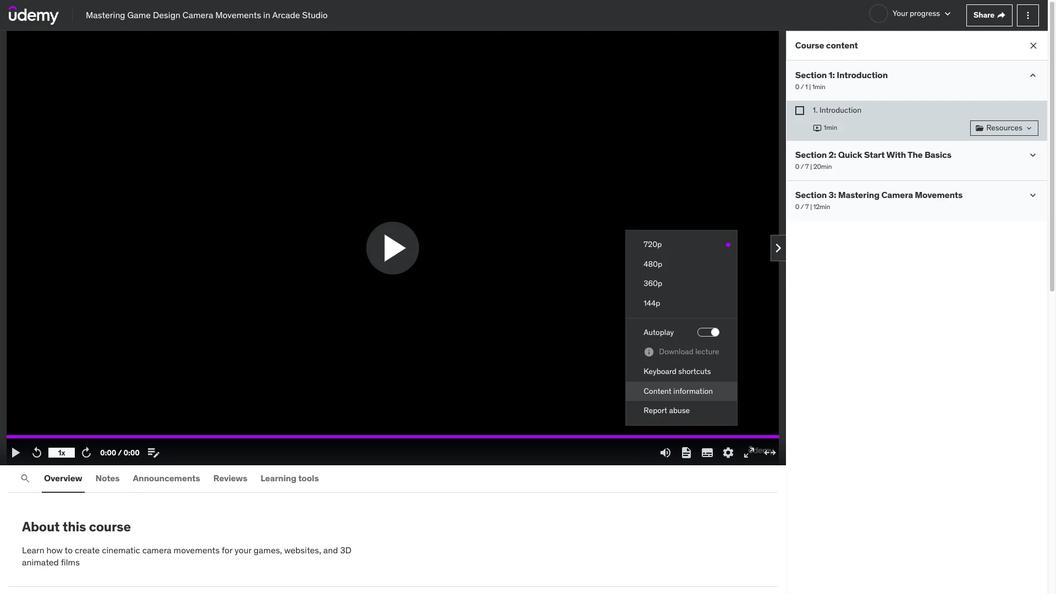 Task type: describe. For each thing, give the bounding box(es) containing it.
learning tools
[[261, 473, 319, 484]]

mute image
[[659, 446, 673, 460]]

and
[[324, 545, 338, 556]]

section 2: quick start with the basics 0 / 7 | 20min
[[796, 149, 952, 171]]

1x button
[[48, 444, 75, 462]]

subtitles image
[[701, 446, 714, 460]]

section 1: introduction 0 / 1 | 1min
[[796, 69, 889, 91]]

basics
[[925, 149, 952, 160]]

with
[[887, 149, 907, 160]]

your progress button
[[870, 4, 954, 23]]

share
[[974, 10, 995, 20]]

360p
[[644, 279, 663, 289]]

films
[[61, 557, 80, 568]]

7 inside section 2: quick start with the basics 0 / 7 | 20min
[[806, 162, 809, 171]]

start
[[865, 149, 885, 160]]

mastering inside "section 3: mastering camera movements 0 / 7 | 12min"
[[839, 189, 880, 200]]

360p button
[[627, 274, 738, 294]]

camera for design
[[183, 10, 213, 21]]

movements
[[174, 545, 220, 556]]

keyboard shortcuts button
[[627, 362, 738, 382]]

add note image
[[147, 446, 160, 460]]

close course content sidebar image
[[1029, 40, 1040, 51]]

resources button
[[971, 120, 1039, 136]]

udemy image
[[9, 6, 59, 25]]

144p button
[[627, 294, 738, 314]]

small image inside your progress dropdown button
[[943, 8, 954, 19]]

0:00 / 0:00
[[100, 448, 140, 458]]

cinematic
[[102, 545, 140, 556]]

play video image
[[378, 231, 413, 266]]

mastering game design camera movements in arcade studio link
[[86, 9, 328, 21]]

content
[[827, 40, 859, 51]]

1x
[[58, 448, 65, 458]]

480p button
[[627, 255, 738, 274]]

menu containing 720p
[[627, 231, 738, 426]]

1 vertical spatial small image
[[1028, 190, 1039, 201]]

announcements button
[[131, 466, 202, 492]]

xsmall image inside resources dropdown button
[[1026, 124, 1034, 132]]

small image for section 1: introduction
[[1028, 70, 1039, 81]]

xsmall image
[[976, 124, 985, 132]]

quick
[[839, 149, 863, 160]]

720p button
[[627, 235, 738, 255]]

rewind 5 seconds image
[[30, 446, 43, 460]]

animated
[[22, 557, 59, 568]]

overview button
[[42, 466, 85, 492]]

/ inside section 2: quick start with the basics 0 / 7 | 20min
[[801, 162, 804, 171]]

content information button
[[627, 382, 738, 402]]

1 vertical spatial 1min
[[824, 123, 838, 132]]

autoplay button
[[627, 323, 738, 343]]

720p
[[644, 240, 662, 250]]

design
[[153, 10, 181, 21]]

7 inside "section 3: mastering camera movements 0 / 7 | 12min"
[[806, 202, 809, 211]]

learn how to create cinematic camera movements for your games, websites, and 3d animated films
[[22, 545, 352, 568]]

course
[[89, 519, 131, 536]]

actions image
[[1023, 10, 1034, 21]]

overview
[[44, 473, 82, 484]]

the
[[908, 149, 923, 160]]

movements for mastering
[[916, 189, 964, 200]]

create
[[75, 545, 100, 556]]

go to next lecture image
[[770, 239, 788, 257]]

your
[[893, 8, 909, 18]]

this
[[63, 519, 86, 536]]

play introduction image
[[813, 124, 822, 132]]

download lecture
[[660, 347, 720, 357]]

resources
[[987, 123, 1023, 133]]

play image
[[9, 446, 23, 460]]

movements for design
[[215, 10, 261, 21]]

content information
[[644, 386, 714, 396]]

notes button
[[93, 466, 122, 492]]

section for section 3: mastering camera movements
[[796, 189, 827, 200]]

section for section 1: introduction
[[796, 69, 827, 80]]

expanded view image
[[764, 446, 777, 460]]

keyboard
[[644, 367, 677, 377]]

reviews button
[[211, 466, 250, 492]]

section 3: mastering camera movements 0 / 7 | 12min
[[796, 189, 964, 211]]

learn
[[22, 545, 44, 556]]

0 horizontal spatial xsmall image
[[796, 106, 805, 115]]

3d
[[340, 545, 352, 556]]

fullscreen image
[[743, 446, 756, 460]]

your progress
[[893, 8, 941, 18]]

to
[[65, 545, 73, 556]]

1 vertical spatial introduction
[[820, 105, 862, 115]]

notes
[[96, 473, 120, 484]]

1 0:00 from the left
[[100, 448, 116, 458]]

learning
[[261, 473, 297, 484]]



Task type: locate. For each thing, give the bounding box(es) containing it.
1 vertical spatial |
[[811, 162, 813, 171]]

movements down basics
[[916, 189, 964, 200]]

2 0:00 from the left
[[124, 448, 140, 458]]

autoplay
[[644, 327, 674, 337]]

2 small image from the top
[[1028, 149, 1039, 161]]

section 1: introduction button
[[796, 69, 889, 80]]

0 vertical spatial |
[[810, 83, 812, 91]]

section inside section 2: quick start with the basics 0 / 7 | 20min
[[796, 149, 827, 160]]

| left 12min
[[811, 202, 813, 211]]

keyboard shortcuts
[[644, 367, 712, 377]]

7 left the 20min
[[806, 162, 809, 171]]

get info image
[[644, 347, 655, 358]]

section up 1
[[796, 69, 827, 80]]

menu
[[627, 231, 738, 426]]

abuse
[[670, 406, 690, 416]]

1 0 from the top
[[796, 83, 800, 91]]

0 inside section 2: quick start with the basics 0 / 7 | 20min
[[796, 162, 800, 171]]

0 vertical spatial small image
[[1028, 70, 1039, 81]]

1:
[[829, 69, 836, 80]]

section 2: quick start with the basics button
[[796, 149, 952, 160]]

1min
[[813, 83, 826, 91], [824, 123, 838, 132]]

introduction right 1: in the top right of the page
[[837, 69, 889, 80]]

camera
[[183, 10, 213, 21], [882, 189, 914, 200]]

xsmall image right resources
[[1026, 124, 1034, 132]]

game
[[127, 10, 151, 21]]

1 vertical spatial movements
[[916, 189, 964, 200]]

camera
[[142, 545, 172, 556]]

lecture
[[696, 347, 720, 357]]

0 inside section 1: introduction 0 / 1 | 1min
[[796, 83, 800, 91]]

about
[[22, 519, 60, 536]]

0 vertical spatial mastering
[[86, 10, 125, 21]]

0 left 1
[[796, 83, 800, 91]]

1 horizontal spatial xsmall image
[[997, 11, 1006, 20]]

1 vertical spatial small image
[[1028, 149, 1039, 161]]

about this course
[[22, 519, 131, 536]]

mastering
[[86, 10, 125, 21], [839, 189, 880, 200]]

2 vertical spatial section
[[796, 189, 827, 200]]

camera down with
[[882, 189, 914, 200]]

progress bar slider
[[7, 430, 780, 444]]

in
[[263, 10, 271, 21]]

section inside "section 3: mastering camera movements 0 / 7 | 12min"
[[796, 189, 827, 200]]

movements inside mastering game design camera movements in arcade studio link
[[215, 10, 261, 21]]

0 inside "section 3: mastering camera movements 0 / 7 | 12min"
[[796, 202, 800, 211]]

0 horizontal spatial small image
[[943, 8, 954, 19]]

xsmall image inside 'share' button
[[997, 11, 1006, 20]]

xsmall image
[[997, 11, 1006, 20], [796, 106, 805, 115], [1026, 124, 1034, 132]]

2 0 from the top
[[796, 162, 800, 171]]

1 horizontal spatial mastering
[[839, 189, 880, 200]]

3 0 from the top
[[796, 202, 800, 211]]

small image down resources dropdown button
[[1028, 149, 1039, 161]]

1 vertical spatial 7
[[806, 202, 809, 211]]

0 vertical spatial xsmall image
[[997, 11, 1006, 20]]

1min inside section 1: introduction 0 / 1 | 1min
[[813, 83, 826, 91]]

| inside section 2: quick start with the basics 0 / 7 | 20min
[[811, 162, 813, 171]]

introduction right 1.
[[820, 105, 862, 115]]

announcements
[[133, 473, 200, 484]]

resolution group
[[627, 235, 738, 314]]

1min right 1
[[813, 83, 826, 91]]

0 vertical spatial section
[[796, 69, 827, 80]]

1 section from the top
[[796, 69, 827, 80]]

learning tools button
[[259, 466, 321, 492]]

section 3: mastering camera movements button
[[796, 189, 964, 200]]

small image for section 2: quick start with the basics
[[1028, 149, 1039, 161]]

1 vertical spatial mastering
[[839, 189, 880, 200]]

/ left 12min
[[801, 202, 804, 211]]

section up 12min
[[796, 189, 827, 200]]

0:00 left "add note" icon
[[124, 448, 140, 458]]

2:
[[829, 149, 837, 160]]

0:00 right forward 5 seconds image at the left bottom
[[100, 448, 116, 458]]

7
[[806, 162, 809, 171], [806, 202, 809, 211]]

report abuse
[[644, 406, 690, 416]]

/ inside section 1: introduction 0 / 1 | 1min
[[801, 83, 804, 91]]

0 vertical spatial small image
[[943, 8, 954, 19]]

1.
[[813, 105, 818, 115]]

mastering game design camera movements in arcade studio
[[86, 10, 328, 21]]

content
[[644, 386, 672, 396]]

xsmall image right share
[[997, 11, 1006, 20]]

games,
[[254, 545, 282, 556]]

settings image
[[722, 446, 735, 460]]

2 7 from the top
[[806, 202, 809, 211]]

0 vertical spatial 7
[[806, 162, 809, 171]]

reviews
[[213, 473, 248, 484]]

| right 1
[[810, 83, 812, 91]]

small image down close course content sidebar icon
[[1028, 70, 1039, 81]]

your
[[235, 545, 252, 556]]

3:
[[829, 189, 837, 200]]

2 horizontal spatial xsmall image
[[1026, 124, 1034, 132]]

studio
[[302, 10, 328, 21]]

0 horizontal spatial mastering
[[86, 10, 125, 21]]

section inside section 1: introduction 0 / 1 | 1min
[[796, 69, 827, 80]]

for
[[222, 545, 233, 556]]

movements
[[215, 10, 261, 21], [916, 189, 964, 200]]

websites,
[[284, 545, 321, 556]]

course content
[[796, 40, 859, 51]]

camera inside "section 3: mastering camera movements 0 / 7 | 12min"
[[882, 189, 914, 200]]

movements inside "section 3: mastering camera movements 0 / 7 | 12min"
[[916, 189, 964, 200]]

section for section 2: quick start with the basics
[[796, 149, 827, 160]]

| inside section 1: introduction 0 / 1 | 1min
[[810, 83, 812, 91]]

/ left 1
[[801, 83, 804, 91]]

| left the 20min
[[811, 162, 813, 171]]

section up the 20min
[[796, 149, 827, 160]]

20min
[[814, 162, 832, 171]]

1 vertical spatial section
[[796, 149, 827, 160]]

camera for mastering
[[882, 189, 914, 200]]

/
[[801, 83, 804, 91], [801, 162, 804, 171], [801, 202, 804, 211], [118, 448, 122, 458]]

report abuse button
[[627, 402, 738, 421]]

1 horizontal spatial camera
[[882, 189, 914, 200]]

1 vertical spatial camera
[[882, 189, 914, 200]]

2 vertical spatial |
[[811, 202, 813, 211]]

1 small image from the top
[[1028, 70, 1039, 81]]

| inside "section 3: mastering camera movements 0 / 7 | 12min"
[[811, 202, 813, 211]]

/ inside "section 3: mastering camera movements 0 / 7 | 12min"
[[801, 202, 804, 211]]

1
[[806, 83, 808, 91]]

1 vertical spatial 0
[[796, 162, 800, 171]]

arcade
[[272, 10, 300, 21]]

0 left the 20min
[[796, 162, 800, 171]]

1 7 from the top
[[806, 162, 809, 171]]

report
[[644, 406, 668, 416]]

2 section from the top
[[796, 149, 827, 160]]

7 left 12min
[[806, 202, 809, 211]]

tools
[[298, 473, 319, 484]]

1 horizontal spatial movements
[[916, 189, 964, 200]]

course
[[796, 40, 825, 51]]

0 left 12min
[[796, 202, 800, 211]]

search image
[[20, 473, 31, 484]]

small image
[[943, 8, 954, 19], [1028, 190, 1039, 201]]

1 vertical spatial xsmall image
[[796, 106, 805, 115]]

introduction inside section 1: introduction 0 / 1 | 1min
[[837, 69, 889, 80]]

transcript in sidebar region image
[[680, 446, 693, 460]]

3 section from the top
[[796, 189, 827, 200]]

camera right design at the left of the page
[[183, 10, 213, 21]]

0 horizontal spatial camera
[[183, 10, 213, 21]]

forward 5 seconds image
[[80, 446, 93, 460]]

mastering left game
[[86, 10, 125, 21]]

xsmall image left 1.
[[796, 106, 805, 115]]

/ left the 20min
[[801, 162, 804, 171]]

0
[[796, 83, 800, 91], [796, 162, 800, 171], [796, 202, 800, 211]]

0 vertical spatial movements
[[215, 10, 261, 21]]

|
[[810, 83, 812, 91], [811, 162, 813, 171], [811, 202, 813, 211]]

small image
[[1028, 70, 1039, 81], [1028, 149, 1039, 161]]

share button
[[967, 4, 1013, 26]]

0 vertical spatial introduction
[[837, 69, 889, 80]]

sidebar element
[[786, 31, 1049, 595]]

0 horizontal spatial movements
[[215, 10, 261, 21]]

1min right the play introduction icon
[[824, 123, 838, 132]]

1 horizontal spatial 0:00
[[124, 448, 140, 458]]

0:00
[[100, 448, 116, 458], [124, 448, 140, 458]]

information
[[674, 386, 714, 396]]

movements left in on the top left of page
[[215, 10, 261, 21]]

how
[[47, 545, 63, 556]]

1. introduction
[[813, 105, 862, 115]]

0 vertical spatial 1min
[[813, 83, 826, 91]]

1 horizontal spatial small image
[[1028, 190, 1039, 201]]

12min
[[814, 202, 831, 211]]

mastering right 3:
[[839, 189, 880, 200]]

download
[[660, 347, 694, 357]]

shortcuts
[[679, 367, 712, 377]]

0 vertical spatial 0
[[796, 83, 800, 91]]

progress
[[910, 8, 941, 18]]

introduction
[[837, 69, 889, 80], [820, 105, 862, 115]]

2 vertical spatial 0
[[796, 202, 800, 211]]

480p
[[644, 259, 663, 269]]

2 vertical spatial xsmall image
[[1026, 124, 1034, 132]]

0 vertical spatial camera
[[183, 10, 213, 21]]

144p
[[644, 298, 661, 308]]

/ up notes
[[118, 448, 122, 458]]

0 horizontal spatial 0:00
[[100, 448, 116, 458]]



Task type: vqa. For each thing, say whether or not it's contained in the screenshot.
the games,
yes



